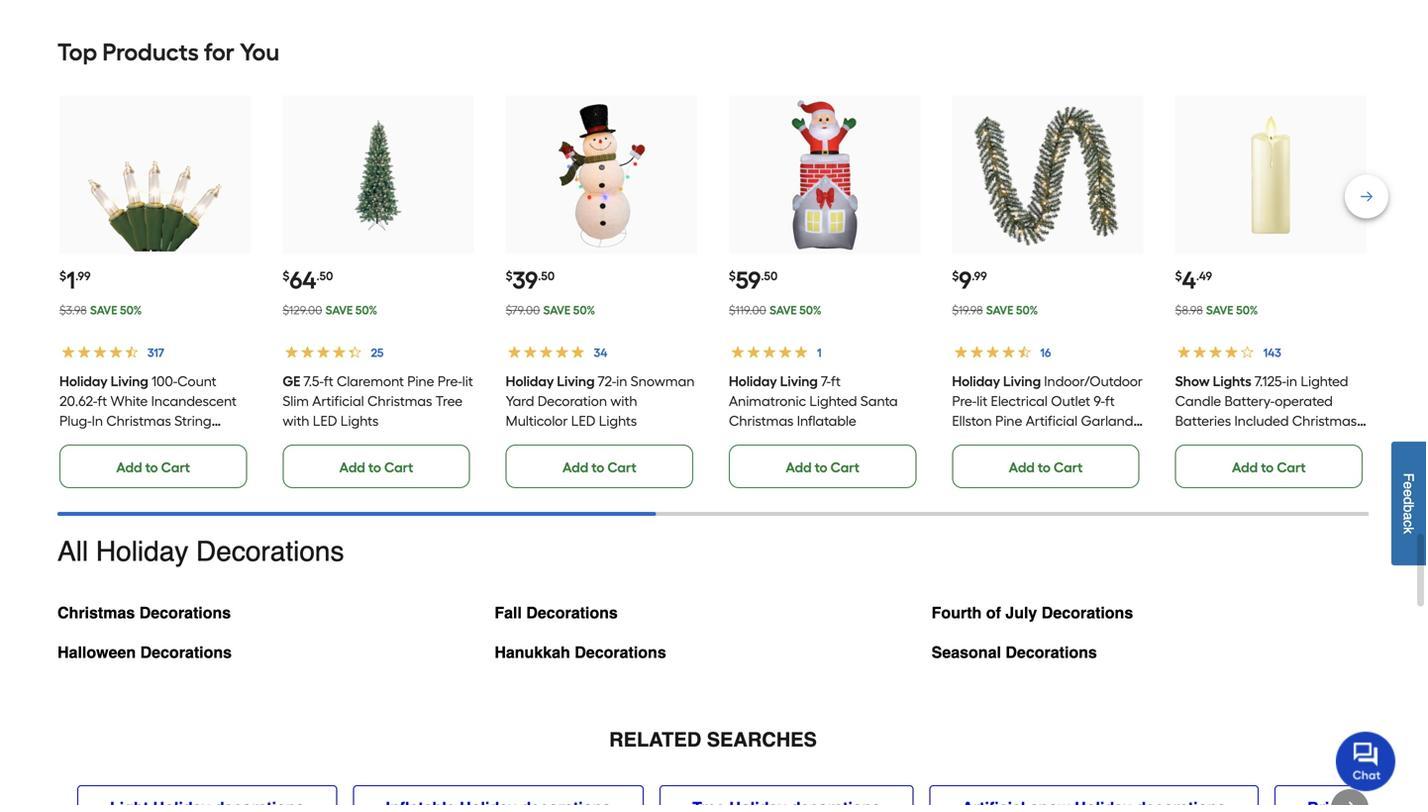 Task type: vqa. For each thing, say whether or not it's contained in the screenshot.


Task type: describe. For each thing, give the bounding box(es) containing it.
pre- inside 7.5-ft claremont pine pre-lit slim artificial christmas tree with led lights
[[438, 373, 462, 389]]

pine inside 7.5-ft claremont pine pre-lit slim artificial christmas tree with led lights
[[407, 373, 434, 389]]

$8.98
[[1175, 303, 1203, 318]]

39 list item
[[506, 96, 697, 488]]

holiday living 7-ft animatronic lighted santa christmas inflatable image
[[748, 98, 901, 252]]

f e e d b a c k
[[1401, 473, 1417, 534]]

lights inside 72-in snowman yard decoration with multicolor led lights
[[599, 412, 637, 429]]

$ for 64
[[283, 269, 289, 283]]

4
[[1182, 266, 1196, 295]]

add to cart for 4
[[1232, 459, 1306, 476]]

decorations for halloween decorations
[[140, 643, 232, 661]]

hanukkah decorations link
[[495, 639, 666, 678]]

seasonal decorations
[[932, 643, 1097, 661]]

you
[[240, 38, 279, 67]]

c
[[1401, 520, 1417, 527]]

lights inside 7.5-ft claremont pine pre-lit slim artificial christmas tree with led lights
[[341, 412, 379, 429]]

$ for 59
[[729, 269, 736, 283]]

incandescent inside 100-count 20.62-ft white incandescent plug-in christmas string lights
[[151, 392, 237, 409]]

59 list item
[[729, 96, 920, 488]]

9 list item
[[952, 96, 1144, 488]]

holiday for 9
[[952, 373, 1000, 389]]

holiday living 72-in snowman yard decoration with multicolor led lights image
[[525, 98, 678, 252]]

decorations for fall decorations
[[526, 603, 618, 622]]

$129.00 save 50%
[[283, 303, 377, 318]]

holiday for 39
[[506, 373, 554, 389]]

battery-
[[1225, 392, 1275, 409]]

20.62-
[[59, 392, 97, 409]]

holiday up christmas decorations in the left bottom of the page
[[96, 536, 188, 567]]

related searches
[[609, 728, 817, 751]]

seasonal
[[932, 643, 1001, 661]]

to for 9
[[1038, 459, 1051, 476]]

9-
[[1094, 392, 1105, 409]]

59
[[736, 266, 761, 295]]

halloween decorations
[[57, 643, 232, 661]]

hanukkah decorations
[[495, 643, 666, 661]]

64 list item
[[283, 96, 474, 488]]

show lights 7.125-in lighted candle battery-operated batteries included christmas decor image
[[1194, 98, 1348, 252]]

holiday for 1
[[59, 373, 108, 389]]

7.5-ft claremont pine pre-lit slim artificial christmas tree with led lights
[[283, 373, 473, 429]]

fall decorations link
[[495, 599, 618, 639]]

to for 59
[[815, 459, 828, 476]]

artificial inside 7.5-ft claremont pine pre-lit slim artificial christmas tree with led lights
[[312, 392, 364, 409]]

7.5-
[[304, 373, 324, 389]]

holiday for 59
[[729, 373, 777, 389]]

d
[[1401, 497, 1417, 505]]

all holiday decorations
[[57, 536, 344, 567]]

$79.00 save 50%
[[506, 303, 595, 318]]

add to cart link for 4
[[1175, 444, 1363, 488]]

$119.00
[[729, 303, 766, 318]]

50% for 59
[[800, 303, 821, 318]]

.99 for 9
[[972, 269, 987, 283]]

yard
[[506, 392, 534, 409]]

ft inside 7-ft animatronic lighted santa christmas inflatable
[[831, 373, 841, 389]]

halloween
[[57, 643, 136, 661]]

fourth of july decorations link
[[932, 599, 1133, 639]]

.99 for 1
[[75, 269, 91, 283]]

save for 59
[[770, 303, 797, 318]]

seasonal decorations link
[[932, 639, 1097, 678]]

k
[[1401, 527, 1417, 534]]

in for 39
[[616, 373, 627, 389]]

f e e d b a c k button
[[1391, 442, 1426, 565]]

cart for 1
[[161, 459, 190, 476]]

of
[[986, 603, 1001, 622]]

pine inside indoor/outdoor pre-lit electrical outlet 9-ft ellston pine artificial garland with clear incandescent lights
[[995, 412, 1022, 429]]

fourth of july decorations
[[932, 603, 1133, 622]]

christmas decorations
[[57, 603, 231, 622]]

count
[[177, 373, 216, 389]]

holiday living for 39
[[506, 373, 595, 389]]

related
[[609, 728, 701, 751]]

$3.98 save 50%
[[59, 303, 142, 318]]

outlet
[[1051, 392, 1090, 409]]

add for 39
[[563, 459, 588, 476]]

christmas for 64
[[367, 392, 432, 409]]

holiday living indoor/outdoor pre-lit electrical outlet 9-ft ellston pine artificial garland with clear incandescent lights image
[[971, 98, 1124, 252]]

$ 59 .50
[[729, 266, 778, 295]]

4 list item
[[1175, 96, 1367, 488]]

in for 4
[[1286, 373, 1297, 389]]

top
[[57, 38, 97, 67]]

$119.00 save 50%
[[729, 303, 821, 318]]

1 list item
[[59, 96, 251, 488]]

arrow right image
[[1340, 798, 1360, 805]]

cart for 59
[[831, 459, 860, 476]]

7.125-
[[1255, 373, 1286, 389]]

cart for 4
[[1277, 459, 1306, 476]]

string
[[174, 412, 212, 429]]

snowman
[[631, 373, 695, 389]]

$ 39 .50
[[506, 266, 555, 295]]

decor
[[1175, 432, 1212, 449]]

50% for 1
[[120, 303, 142, 318]]

$ 4 .49
[[1175, 266, 1212, 295]]

fourth
[[932, 603, 982, 622]]

100-
[[151, 373, 177, 389]]

7-
[[821, 373, 831, 389]]

7-ft animatronic lighted santa christmas inflatable
[[729, 373, 898, 429]]

$3.98
[[59, 303, 87, 318]]

.49
[[1196, 269, 1212, 283]]

add for 64
[[339, 459, 365, 476]]

72-
[[598, 373, 616, 389]]

add to cart for 64
[[339, 459, 413, 476]]

chat invite button image
[[1336, 731, 1396, 791]]

.50 for 64
[[316, 269, 333, 283]]

artificial inside indoor/outdoor pre-lit electrical outlet 9-ft ellston pine artificial garland with clear incandescent lights
[[1026, 412, 1078, 429]]

add to cart link for 1
[[59, 444, 247, 488]]

to for 64
[[368, 459, 381, 476]]

ft inside indoor/outdoor pre-lit electrical outlet 9-ft ellston pine artificial garland with clear incandescent lights
[[1105, 392, 1115, 409]]

lights inside 4 list item
[[1213, 373, 1252, 389]]

lighted inside 7.125-in lighted candle battery-operated batteries included christmas decor
[[1301, 373, 1348, 389]]

decorations for seasonal decorations
[[1006, 643, 1097, 661]]

ft inside 7.5-ft claremont pine pre-lit slim artificial christmas tree with led lights
[[324, 373, 333, 389]]

for
[[204, 38, 235, 67]]

in
[[92, 412, 103, 429]]

inflatable
[[797, 412, 856, 429]]

included
[[1235, 412, 1289, 429]]

animatronic
[[729, 392, 806, 409]]

2 e from the top
[[1401, 489, 1417, 497]]

64
[[289, 266, 316, 295]]

ge
[[283, 373, 301, 389]]

tree
[[436, 392, 463, 409]]

indoor/outdoor
[[1044, 373, 1143, 389]]

christmas decorations link
[[57, 599, 231, 639]]

white
[[110, 392, 148, 409]]

7.125-in lighted candle battery-operated batteries included christmas decor
[[1175, 373, 1357, 449]]

santa
[[860, 392, 898, 409]]

july
[[1006, 603, 1037, 622]]

save for 4
[[1206, 303, 1234, 318]]

add for 4
[[1232, 459, 1258, 476]]

100-count 20.62-ft white incandescent plug-in christmas string lights
[[59, 373, 237, 449]]



Task type: locate. For each thing, give the bounding box(es) containing it.
led inside 7.5-ft claremont pine pre-lit slim artificial christmas tree with led lights
[[313, 412, 337, 429]]

2 horizontal spatial .50
[[761, 269, 778, 283]]

.99 inside the $ 9 .99
[[972, 269, 987, 283]]

4 holiday living from the left
[[952, 373, 1041, 389]]

50% right $79.00
[[573, 303, 595, 318]]

3 $ from the left
[[506, 269, 513, 283]]

$ inside $ 64 .50
[[283, 269, 289, 283]]

3 to from the left
[[592, 459, 604, 476]]

incandescent up string
[[151, 392, 237, 409]]

add to cart down 72-in snowman yard decoration with multicolor led lights at the left
[[563, 459, 636, 476]]

add to cart link down outlet
[[952, 444, 1140, 488]]

5 save from the left
[[986, 303, 1014, 318]]

5 add from the left
[[1009, 459, 1035, 476]]

$ up $3.98
[[59, 269, 66, 283]]

1 horizontal spatial pre-
[[952, 392, 977, 409]]

living inside 1 list item
[[111, 373, 148, 389]]

pine
[[407, 373, 434, 389], [995, 412, 1022, 429]]

save inside '64' list item
[[325, 303, 353, 318]]

add to cart down clear in the bottom right of the page
[[1009, 459, 1083, 476]]

holiday living inside 1 list item
[[59, 373, 148, 389]]

1 horizontal spatial led
[[571, 412, 596, 429]]

products
[[102, 38, 199, 67]]

to inside 9 list item
[[1038, 459, 1051, 476]]

holiday up animatronic
[[729, 373, 777, 389]]

add to cart link for 9
[[952, 444, 1140, 488]]

5 $ from the left
[[952, 269, 959, 283]]

save right $8.98
[[1206, 303, 1234, 318]]

lighted up operated
[[1301, 373, 1348, 389]]

top products for you
[[57, 38, 279, 67]]

50%
[[120, 303, 142, 318], [355, 303, 377, 318], [573, 303, 595, 318], [800, 303, 821, 318], [1016, 303, 1038, 318], [1236, 303, 1258, 318]]

add to cart for 39
[[563, 459, 636, 476]]

2 add to cart from the left
[[339, 459, 413, 476]]

candle
[[1175, 392, 1221, 409]]

christmas for 4
[[1292, 412, 1357, 429]]

2 $ from the left
[[283, 269, 289, 283]]

50% inside 1 list item
[[120, 303, 142, 318]]

$ up the $119.00
[[729, 269, 736, 283]]

holiday living up animatronic
[[729, 373, 818, 389]]

2 horizontal spatial with
[[952, 432, 979, 449]]

6 cart from the left
[[1277, 459, 1306, 476]]

6 to from the left
[[1261, 459, 1274, 476]]

4 save from the left
[[770, 303, 797, 318]]

holiday living inside 9 list item
[[952, 373, 1041, 389]]

50% right $19.98
[[1016, 303, 1038, 318]]

0 vertical spatial pre-
[[438, 373, 462, 389]]

50% right the $119.00
[[800, 303, 821, 318]]

save for 1
[[90, 303, 117, 318]]

1 add to cart from the left
[[116, 459, 190, 476]]

lights down claremont
[[341, 412, 379, 429]]

1 cart from the left
[[161, 459, 190, 476]]

add to cart down 100-count 20.62-ft white incandescent plug-in christmas string lights
[[116, 459, 190, 476]]

holiday living inside 39 list item
[[506, 373, 595, 389]]

add to cart inside 59 list item
[[786, 459, 860, 476]]

1 living from the left
[[111, 373, 148, 389]]

living for 39
[[557, 373, 595, 389]]

1 save from the left
[[90, 303, 117, 318]]

add inside 59 list item
[[786, 459, 812, 476]]

0 horizontal spatial pine
[[407, 373, 434, 389]]

1 horizontal spatial in
[[1286, 373, 1297, 389]]

5 to from the left
[[1038, 459, 1051, 476]]

50% right $3.98
[[120, 303, 142, 318]]

christmas inside 7-ft animatronic lighted santa christmas inflatable
[[729, 412, 794, 429]]

add to cart link inside '64' list item
[[283, 444, 470, 488]]

lit
[[462, 373, 473, 389], [977, 392, 988, 409]]

add to cart link for 39
[[506, 444, 693, 488]]

in up operated
[[1286, 373, 1297, 389]]

0 horizontal spatial with
[[283, 412, 309, 429]]

living for 9
[[1003, 373, 1041, 389]]

to inside 39 list item
[[592, 459, 604, 476]]

1 vertical spatial incandescent
[[1020, 432, 1105, 449]]

2 add to cart link from the left
[[283, 444, 470, 488]]

50% right $8.98
[[1236, 303, 1258, 318]]

add down clear in the bottom right of the page
[[1009, 459, 1035, 476]]

batteries
[[1175, 412, 1231, 429]]

1 vertical spatial lit
[[977, 392, 988, 409]]

0 horizontal spatial incandescent
[[151, 392, 237, 409]]

50% for 64
[[355, 303, 377, 318]]

1 add to cart link from the left
[[59, 444, 247, 488]]

$ 64 .50
[[283, 266, 333, 295]]

f
[[1401, 473, 1417, 481]]

christmas down operated
[[1292, 412, 1357, 429]]

add down multicolor
[[563, 459, 588, 476]]

.50 up $119.00 save 50%
[[761, 269, 778, 283]]

save inside 59 list item
[[770, 303, 797, 318]]

pine right claremont
[[407, 373, 434, 389]]

$ inside $ 1 .99
[[59, 269, 66, 283]]

cart inside 39 list item
[[607, 459, 636, 476]]

living up decoration
[[557, 373, 595, 389]]

holiday inside 9 list item
[[952, 373, 1000, 389]]

add down 100-count 20.62-ft white incandescent plug-in christmas string lights
[[116, 459, 142, 476]]

cart down garland
[[1054, 459, 1083, 476]]

holiday living up decoration
[[506, 373, 595, 389]]

add
[[116, 459, 142, 476], [339, 459, 365, 476], [563, 459, 588, 476], [786, 459, 812, 476], [1009, 459, 1035, 476], [1232, 459, 1258, 476]]

4 add to cart link from the left
[[729, 444, 916, 488]]

2 add from the left
[[339, 459, 365, 476]]

add to cart for 1
[[116, 459, 190, 476]]

lit up tree
[[462, 373, 473, 389]]

$ left the .49
[[1175, 269, 1182, 283]]

holiday up yard
[[506, 373, 554, 389]]

show lights
[[1175, 373, 1252, 389]]

holiday living for 1
[[59, 373, 148, 389]]

add to cart link down 72-in snowman yard decoration with multicolor led lights at the left
[[506, 444, 693, 488]]

1 horizontal spatial .99
[[972, 269, 987, 283]]

multicolor
[[506, 412, 568, 429]]

with down ellston
[[952, 432, 979, 449]]

pre- up ellston
[[952, 392, 977, 409]]

4 50% from the left
[[800, 303, 821, 318]]

1 vertical spatial pre-
[[952, 392, 977, 409]]

6 $ from the left
[[1175, 269, 1182, 283]]

show
[[1175, 373, 1210, 389]]

save right the $119.00
[[770, 303, 797, 318]]

add to cart down included
[[1232, 459, 1306, 476]]

72-in snowman yard decoration with multicolor led lights
[[506, 373, 695, 429]]

to inside '64' list item
[[368, 459, 381, 476]]

add to cart link
[[59, 444, 247, 488], [283, 444, 470, 488], [506, 444, 693, 488], [729, 444, 916, 488], [952, 444, 1140, 488], [1175, 444, 1363, 488]]

50% for 9
[[1016, 303, 1038, 318]]

cart for 39
[[607, 459, 636, 476]]

2 holiday living from the left
[[506, 373, 595, 389]]

lit inside indoor/outdoor pre-lit electrical outlet 9-ft ellston pine artificial garland with clear incandescent lights
[[977, 392, 988, 409]]

add inside '64' list item
[[339, 459, 365, 476]]

to down 72-in snowman yard decoration with multicolor led lights at the left
[[592, 459, 604, 476]]

1 led from the left
[[313, 412, 337, 429]]

.50 for 39
[[538, 269, 555, 283]]

slim
[[283, 392, 309, 409]]

living inside 59 list item
[[780, 373, 818, 389]]

with inside indoor/outdoor pre-lit electrical outlet 9-ft ellston pine artificial garland with clear incandescent lights
[[952, 432, 979, 449]]

2 50% from the left
[[355, 303, 377, 318]]

holiday up ellston
[[952, 373, 1000, 389]]

50% inside 4 list item
[[1236, 303, 1258, 318]]

artificial down 7.5-
[[312, 392, 364, 409]]

50% inside 59 list item
[[800, 303, 821, 318]]

0 vertical spatial artificial
[[312, 392, 364, 409]]

1 horizontal spatial with
[[610, 392, 637, 409]]

.99 inside $ 1 .99
[[75, 269, 91, 283]]

add to cart for 9
[[1009, 459, 1083, 476]]

.99 up $19.98
[[972, 269, 987, 283]]

living for 59
[[780, 373, 818, 389]]

cart inside 4 list item
[[1277, 459, 1306, 476]]

5 50% from the left
[[1016, 303, 1038, 318]]

electrical
[[991, 392, 1048, 409]]

1 horizontal spatial artificial
[[1026, 412, 1078, 429]]

2 to from the left
[[368, 459, 381, 476]]

add to cart link for 59
[[729, 444, 916, 488]]

$
[[59, 269, 66, 283], [283, 269, 289, 283], [506, 269, 513, 283], [729, 269, 736, 283], [952, 269, 959, 283], [1175, 269, 1182, 283]]

cart for 64
[[384, 459, 413, 476]]

1 .50 from the left
[[316, 269, 333, 283]]

holiday living
[[59, 373, 148, 389], [506, 373, 595, 389], [729, 373, 818, 389], [952, 373, 1041, 389]]

1 vertical spatial pine
[[995, 412, 1022, 429]]

50% right $129.00
[[355, 303, 377, 318]]

clear
[[982, 432, 1017, 449]]

add to cart for 59
[[786, 459, 860, 476]]

cart down string
[[161, 459, 190, 476]]

b
[[1401, 505, 1417, 512]]

incandescent inside indoor/outdoor pre-lit electrical outlet 9-ft ellston pine artificial garland with clear incandescent lights
[[1020, 432, 1105, 449]]

6 add to cart link from the left
[[1175, 444, 1363, 488]]

pre- inside indoor/outdoor pre-lit electrical outlet 9-ft ellston pine artificial garland with clear incandescent lights
[[952, 392, 977, 409]]

e up d
[[1401, 481, 1417, 489]]

0 vertical spatial lighted
[[1301, 373, 1348, 389]]

christmas up halloween
[[57, 603, 135, 622]]

add down 7.5-ft claremont pine pre-lit slim artificial christmas tree with led lights
[[339, 459, 365, 476]]

6 save from the left
[[1206, 303, 1234, 318]]

3 save from the left
[[543, 303, 571, 318]]

save right $79.00
[[543, 303, 571, 318]]

4 to from the left
[[815, 459, 828, 476]]

save for 39
[[543, 303, 571, 318]]

led inside 72-in snowman yard decoration with multicolor led lights
[[571, 412, 596, 429]]

4 $ from the left
[[729, 269, 736, 283]]

2 .50 from the left
[[538, 269, 555, 283]]

living for 1
[[111, 373, 148, 389]]

add inside 9 list item
[[1009, 459, 1035, 476]]

lighted inside 7-ft animatronic lighted santa christmas inflatable
[[810, 392, 857, 409]]

add to cart down inflatable
[[786, 459, 860, 476]]

5 cart from the left
[[1054, 459, 1083, 476]]

holiday living inside 59 list item
[[729, 373, 818, 389]]

save
[[90, 303, 117, 318], [325, 303, 353, 318], [543, 303, 571, 318], [770, 303, 797, 318], [986, 303, 1014, 318], [1206, 303, 1234, 318]]

.50 inside $ 59 .50
[[761, 269, 778, 283]]

add inside 1 list item
[[116, 459, 142, 476]]

0 horizontal spatial pre-
[[438, 373, 462, 389]]

save inside 9 list item
[[986, 303, 1014, 318]]

to down included
[[1261, 459, 1274, 476]]

fall
[[495, 603, 522, 622]]

6 add from the left
[[1232, 459, 1258, 476]]

holiday up 20.62-
[[59, 373, 108, 389]]

holiday living for 59
[[729, 373, 818, 389]]

50% inside 9 list item
[[1016, 303, 1038, 318]]

2 .99 from the left
[[972, 269, 987, 283]]

.50 up $79.00 save 50%
[[538, 269, 555, 283]]

0 vertical spatial lit
[[462, 373, 473, 389]]

1 50% from the left
[[120, 303, 142, 318]]

.50 inside $ 64 .50
[[316, 269, 333, 283]]

garland
[[1081, 412, 1134, 429]]

add down included
[[1232, 459, 1258, 476]]

incandescent down outlet
[[1020, 432, 1105, 449]]

6 50% from the left
[[1236, 303, 1258, 318]]

add to cart link inside 39 list item
[[506, 444, 693, 488]]

led down decoration
[[571, 412, 596, 429]]

2 vertical spatial with
[[952, 432, 979, 449]]

1 holiday living from the left
[[59, 373, 148, 389]]

$8.98 save 50%
[[1175, 303, 1258, 318]]

add for 59
[[786, 459, 812, 476]]

lights down clear in the bottom right of the page
[[952, 452, 990, 469]]

in inside 7.125-in lighted candle battery-operated batteries included christmas decor
[[1286, 373, 1297, 389]]

cart inside '64' list item
[[384, 459, 413, 476]]

to down electrical
[[1038, 459, 1051, 476]]

$ up $129.00
[[283, 269, 289, 283]]

$ for 4
[[1175, 269, 1182, 283]]

with inside 72-in snowman yard decoration with multicolor led lights
[[610, 392, 637, 409]]

holiday living for 9
[[952, 373, 1041, 389]]

artificial down outlet
[[1026, 412, 1078, 429]]

add inside 4 list item
[[1232, 459, 1258, 476]]

add to cart inside 39 list item
[[563, 459, 636, 476]]

2 save from the left
[[325, 303, 353, 318]]

cart inside 59 list item
[[831, 459, 860, 476]]

50% inside '64' list item
[[355, 303, 377, 318]]

christmas down animatronic
[[729, 412, 794, 429]]

1 e from the top
[[1401, 481, 1417, 489]]

e
[[1401, 481, 1417, 489], [1401, 489, 1417, 497]]

christmas for 1
[[106, 412, 171, 429]]

2 in from the left
[[1286, 373, 1297, 389]]

add to cart link inside 59 list item
[[729, 444, 916, 488]]

50% for 4
[[1236, 303, 1258, 318]]

1 vertical spatial with
[[283, 412, 309, 429]]

$ inside the $ 9 .99
[[952, 269, 959, 283]]

0 horizontal spatial lit
[[462, 373, 473, 389]]

with down 72-
[[610, 392, 637, 409]]

add to cart link down included
[[1175, 444, 1363, 488]]

$79.00
[[506, 303, 540, 318]]

1
[[66, 266, 75, 295]]

0 horizontal spatial led
[[313, 412, 337, 429]]

$ 9 .99
[[952, 266, 987, 295]]

1 .99 from the left
[[75, 269, 91, 283]]

ft up in
[[97, 392, 107, 409]]

2 living from the left
[[557, 373, 595, 389]]

to for 1
[[145, 459, 158, 476]]

0 vertical spatial with
[[610, 392, 637, 409]]

save right $129.00
[[325, 303, 353, 318]]

top products for you heading
[[57, 32, 1369, 72]]

add to cart link inside 9 list item
[[952, 444, 1140, 488]]

1 add from the left
[[116, 459, 142, 476]]

lighted
[[1301, 373, 1348, 389], [810, 392, 857, 409]]

living up electrical
[[1003, 373, 1041, 389]]

indoor/outdoor pre-lit electrical outlet 9-ft ellston pine artificial garland with clear incandescent lights
[[952, 373, 1143, 469]]

add for 1
[[116, 459, 142, 476]]

add to cart link down inflatable
[[729, 444, 916, 488]]

decorations for hanukkah decorations
[[575, 643, 666, 661]]

fall decorations
[[495, 603, 618, 622]]

holiday inside 59 list item
[[729, 373, 777, 389]]

$ up $79.00
[[506, 269, 513, 283]]

0 horizontal spatial .50
[[316, 269, 333, 283]]

$ 1 .99
[[59, 266, 91, 295]]

add to cart link for 64
[[283, 444, 470, 488]]

to down 7.5-ft claremont pine pre-lit slim artificial christmas tree with led lights
[[368, 459, 381, 476]]

save inside 39 list item
[[543, 303, 571, 318]]

lights down plug-
[[59, 432, 97, 449]]

living inside 39 list item
[[557, 373, 595, 389]]

add to cart link down string
[[59, 444, 247, 488]]

lit inside 7.5-ft claremont pine pre-lit slim artificial christmas tree with led lights
[[462, 373, 473, 389]]

living inside 9 list item
[[1003, 373, 1041, 389]]

lights inside 100-count 20.62-ft white incandescent plug-in christmas string lights
[[59, 432, 97, 449]]

decoration
[[538, 392, 607, 409]]

lit up ellston
[[977, 392, 988, 409]]

searches
[[707, 728, 817, 751]]

add inside 39 list item
[[563, 459, 588, 476]]

.99
[[75, 269, 91, 283], [972, 269, 987, 283]]

.50 for 59
[[761, 269, 778, 283]]

ge 7.5-ft claremont pine pre-lit slim artificial christmas tree with led lights image
[[302, 98, 455, 252]]

with down slim
[[283, 412, 309, 429]]

plug-
[[59, 412, 92, 429]]

$129.00
[[283, 303, 322, 318]]

4 living from the left
[[1003, 373, 1041, 389]]

operated
[[1275, 392, 1333, 409]]

ellston
[[952, 412, 992, 429]]

in left snowman
[[616, 373, 627, 389]]

save for 64
[[325, 303, 353, 318]]

3 50% from the left
[[573, 303, 595, 318]]

save inside 4 list item
[[1206, 303, 1234, 318]]

$ inside the $ 39 .50
[[506, 269, 513, 283]]

living left 7-
[[780, 373, 818, 389]]

1 vertical spatial artificial
[[1026, 412, 1078, 429]]

christmas inside 7.5-ft claremont pine pre-lit slim artificial christmas tree with led lights
[[367, 392, 432, 409]]

3 cart from the left
[[607, 459, 636, 476]]

.99 up $3.98
[[75, 269, 91, 283]]

1 horizontal spatial lighted
[[1301, 373, 1348, 389]]

to down 100-count 20.62-ft white incandescent plug-in christmas string lights
[[145, 459, 158, 476]]

add to cart down 7.5-ft claremont pine pre-lit slim artificial christmas tree with led lights
[[339, 459, 413, 476]]

3 .50 from the left
[[761, 269, 778, 283]]

in
[[616, 373, 627, 389], [1286, 373, 1297, 389]]

3 holiday living from the left
[[729, 373, 818, 389]]

3 add to cart link from the left
[[506, 444, 693, 488]]

all
[[57, 536, 88, 567]]

to for 4
[[1261, 459, 1274, 476]]

ft right ge
[[324, 373, 333, 389]]

$ for 1
[[59, 269, 66, 283]]

4 add from the left
[[786, 459, 812, 476]]

to for 39
[[592, 459, 604, 476]]

to down inflatable
[[815, 459, 828, 476]]

save right $19.98
[[986, 303, 1014, 318]]

christmas inside 7.125-in lighted candle battery-operated batteries included christmas decor
[[1292, 412, 1357, 429]]

cart down 7.5-ft claremont pine pre-lit slim artificial christmas tree with led lights
[[384, 459, 413, 476]]

add to cart inside 1 list item
[[116, 459, 190, 476]]

living up white
[[111, 373, 148, 389]]

with inside 7.5-ft claremont pine pre-lit slim artificial christmas tree with led lights
[[283, 412, 309, 429]]

christmas down claremont
[[367, 392, 432, 409]]

holiday living up white
[[59, 373, 148, 389]]

$19.98 save 50%
[[952, 303, 1038, 318]]

add to cart inside 9 list item
[[1009, 459, 1083, 476]]

holiday living 100-count 20.62-ft white incandescent plug-in christmas string lights image
[[79, 98, 232, 252]]

4 add to cart from the left
[[786, 459, 860, 476]]

to inside 4 list item
[[1261, 459, 1274, 476]]

0 vertical spatial pine
[[407, 373, 434, 389]]

a
[[1401, 512, 1417, 520]]

decorations for christmas decorations
[[139, 603, 231, 622]]

0 vertical spatial incandescent
[[151, 392, 237, 409]]

.50 inside the $ 39 .50
[[538, 269, 555, 283]]

cart down inflatable
[[831, 459, 860, 476]]

hanukkah
[[495, 643, 570, 661]]

1 $ from the left
[[59, 269, 66, 283]]

add to cart
[[116, 459, 190, 476], [339, 459, 413, 476], [563, 459, 636, 476], [786, 459, 860, 476], [1009, 459, 1083, 476], [1232, 459, 1306, 476]]

1 in from the left
[[616, 373, 627, 389]]

ft up inflatable
[[831, 373, 841, 389]]

0 horizontal spatial .99
[[75, 269, 91, 283]]

3 add to cart from the left
[[563, 459, 636, 476]]

halloween decorations link
[[57, 639, 232, 678]]

save right $3.98
[[90, 303, 117, 318]]

ft inside 100-count 20.62-ft white incandescent plug-in christmas string lights
[[97, 392, 107, 409]]

.50 up "$129.00 save 50%"
[[316, 269, 333, 283]]

incandescent
[[151, 392, 237, 409], [1020, 432, 1105, 449]]

9
[[959, 266, 972, 295]]

pre- up tree
[[438, 373, 462, 389]]

$ up $19.98
[[952, 269, 959, 283]]

e up b
[[1401, 489, 1417, 497]]

pre-
[[438, 373, 462, 389], [952, 392, 977, 409]]

claremont
[[337, 373, 404, 389]]

add to cart inside 4 list item
[[1232, 459, 1306, 476]]

5 add to cart from the left
[[1009, 459, 1083, 476]]

to
[[145, 459, 158, 476], [368, 459, 381, 476], [592, 459, 604, 476], [815, 459, 828, 476], [1038, 459, 1051, 476], [1261, 459, 1274, 476]]

add to cart inside '64' list item
[[339, 459, 413, 476]]

christmas down white
[[106, 412, 171, 429]]

0 horizontal spatial artificial
[[312, 392, 364, 409]]

cart down 72-in snowman yard decoration with multicolor led lights at the left
[[607, 459, 636, 476]]

1 to from the left
[[145, 459, 158, 476]]

0 horizontal spatial in
[[616, 373, 627, 389]]

$ for 39
[[506, 269, 513, 283]]

50% for 39
[[573, 303, 595, 318]]

39
[[513, 266, 538, 295]]

lights up battery-
[[1213, 373, 1252, 389]]

6 add to cart from the left
[[1232, 459, 1306, 476]]

lights down 72-
[[599, 412, 637, 429]]

lights inside indoor/outdoor pre-lit electrical outlet 9-ft ellston pine artificial garland with clear incandescent lights
[[952, 452, 990, 469]]

holiday inside 1 list item
[[59, 373, 108, 389]]

cart inside 1 list item
[[161, 459, 190, 476]]

cart down included
[[1277, 459, 1306, 476]]

in inside 72-in snowman yard decoration with multicolor led lights
[[616, 373, 627, 389]]

2 led from the left
[[571, 412, 596, 429]]

led down 7.5-
[[313, 412, 337, 429]]

cart
[[161, 459, 190, 476], [384, 459, 413, 476], [607, 459, 636, 476], [831, 459, 860, 476], [1054, 459, 1083, 476], [1277, 459, 1306, 476]]

save inside 1 list item
[[90, 303, 117, 318]]

$19.98
[[952, 303, 983, 318]]

5 add to cart link from the left
[[952, 444, 1140, 488]]

holiday living up electrical
[[952, 373, 1041, 389]]

$ inside $ 4 .49
[[1175, 269, 1182, 283]]

$ inside $ 59 .50
[[729, 269, 736, 283]]

add to cart link inside 1 list item
[[59, 444, 247, 488]]

holiday
[[59, 373, 108, 389], [506, 373, 554, 389], [729, 373, 777, 389], [952, 373, 1000, 389], [96, 536, 188, 567]]

2 cart from the left
[[384, 459, 413, 476]]

$ for 9
[[952, 269, 959, 283]]

lighted up inflatable
[[810, 392, 857, 409]]

pine up clear in the bottom right of the page
[[995, 412, 1022, 429]]

to inside 1 list item
[[145, 459, 158, 476]]

1 horizontal spatial incandescent
[[1020, 432, 1105, 449]]

to inside 59 list item
[[815, 459, 828, 476]]

add to cart link down 7.5-ft claremont pine pre-lit slim artificial christmas tree with led lights
[[283, 444, 470, 488]]

0 horizontal spatial lighted
[[810, 392, 857, 409]]

50% inside 39 list item
[[573, 303, 595, 318]]

3 living from the left
[[780, 373, 818, 389]]

3 add from the left
[[563, 459, 588, 476]]

4 cart from the left
[[831, 459, 860, 476]]

cart for 9
[[1054, 459, 1083, 476]]

1 horizontal spatial pine
[[995, 412, 1022, 429]]

christmas inside 100-count 20.62-ft white incandescent plug-in christmas string lights
[[106, 412, 171, 429]]

cart inside 9 list item
[[1054, 459, 1083, 476]]

add to cart link inside 4 list item
[[1175, 444, 1363, 488]]

add for 9
[[1009, 459, 1035, 476]]

save for 9
[[986, 303, 1014, 318]]

add down inflatable
[[786, 459, 812, 476]]

1 horizontal spatial lit
[[977, 392, 988, 409]]

1 horizontal spatial .50
[[538, 269, 555, 283]]

1 vertical spatial lighted
[[810, 392, 857, 409]]

holiday inside 39 list item
[[506, 373, 554, 389]]



